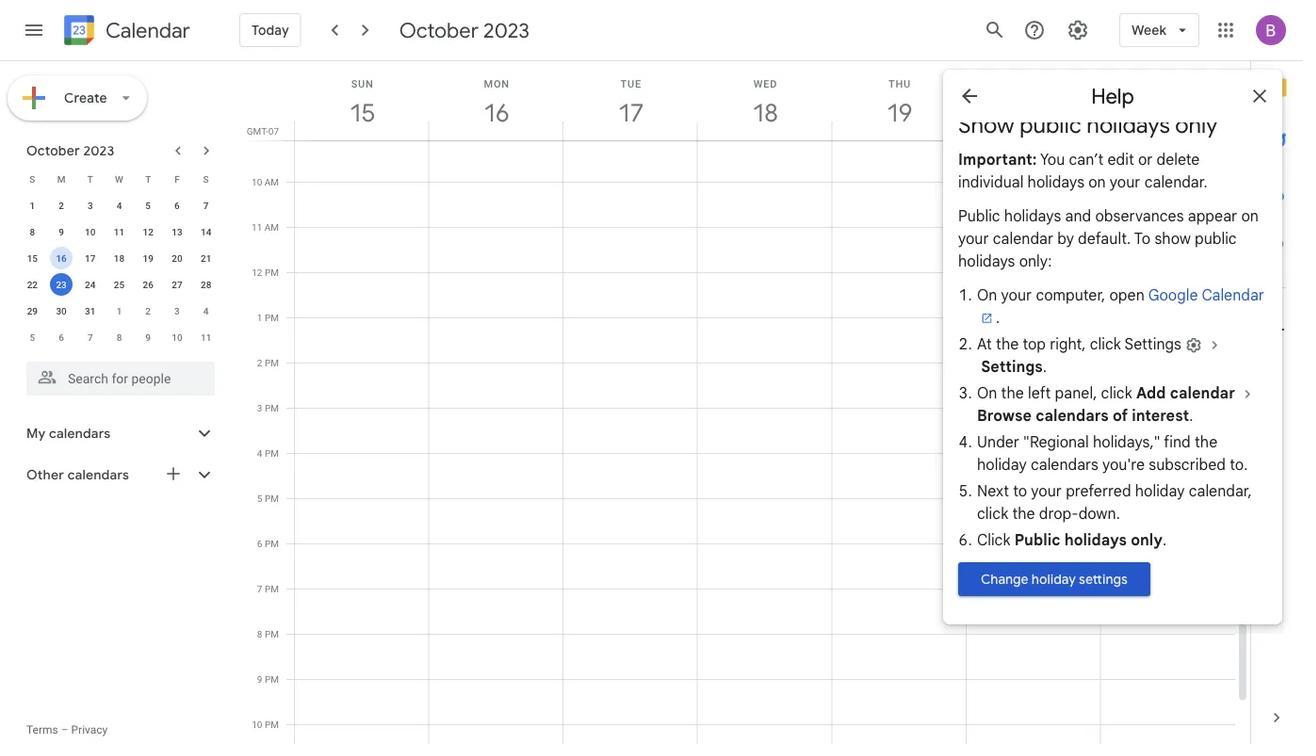 Task type: describe. For each thing, give the bounding box(es) containing it.
mon 16
[[483, 78, 510, 128]]

1 pm
[[257, 312, 279, 323]]

my calendars
[[26, 425, 111, 442]]

29
[[27, 305, 38, 317]]

16 inside "cell"
[[56, 253, 67, 264]]

am for 10 am
[[265, 176, 279, 188]]

22 element
[[21, 273, 44, 296]]

my
[[26, 425, 46, 442]]

tue
[[621, 78, 642, 90]]

1 horizontal spatial 7
[[203, 200, 209, 211]]

1 for november 1 element
[[117, 305, 122, 317]]

2 t from the left
[[145, 173, 151, 185]]

privacy link
[[71, 724, 108, 737]]

2 s from the left
[[203, 173, 209, 185]]

9 am
[[257, 131, 279, 142]]

19 link
[[878, 91, 921, 135]]

11 element
[[108, 221, 131, 243]]

17 column header
[[563, 61, 698, 140]]

19 inside row
[[143, 253, 154, 264]]

25
[[114, 279, 125, 290]]

3 for november 3 element
[[174, 305, 180, 317]]

today
[[252, 22, 289, 38]]

19 inside thu 19
[[886, 98, 911, 128]]

8 for november 8 element
[[117, 332, 122, 343]]

november 11 element
[[195, 326, 217, 349]]

am for 11 am
[[265, 221, 279, 233]]

13
[[172, 226, 182, 237]]

pm for 8 pm
[[265, 629, 279, 640]]

26
[[143, 279, 154, 290]]

other
[[26, 467, 64, 483]]

thu
[[889, 78, 911, 90]]

16 link
[[475, 91, 518, 135]]

gmt-07
[[247, 125, 279, 137]]

17 inside row
[[85, 253, 96, 264]]

11 am
[[252, 221, 279, 233]]

0 vertical spatial october 2023
[[399, 17, 530, 43]]

9 for 9 am
[[257, 131, 262, 142]]

pm for 4 pm
[[265, 448, 279, 459]]

w
[[115, 173, 123, 185]]

other calendars button
[[4, 460, 234, 490]]

support image
[[1024, 19, 1046, 41]]

11 for november 11 "element"
[[201, 332, 211, 343]]

23, today element
[[50, 273, 73, 296]]

0 vertical spatial 5
[[145, 200, 151, 211]]

22
[[27, 279, 38, 290]]

3 for 3 pm
[[257, 402, 262, 414]]

privacy
[[71, 724, 108, 737]]

16 inside mon 16
[[483, 98, 508, 128]]

terms – privacy
[[26, 724, 108, 737]]

november 10 element
[[166, 326, 188, 349]]

1 column header from the left
[[966, 61, 1101, 140]]

5 for november 5 "element"
[[30, 332, 35, 343]]

9 for 9 pm
[[257, 674, 262, 685]]

2 for 2 pm
[[257, 357, 262, 368]]

10 for 10 pm
[[252, 719, 262, 730]]

pm for 12 pm
[[265, 267, 279, 278]]

november 5 element
[[21, 326, 44, 349]]

16 cell
[[47, 245, 76, 271]]

row containing 15
[[18, 245, 221, 271]]

0 horizontal spatial 2023
[[83, 142, 114, 159]]

15 inside row
[[27, 253, 38, 264]]

november 6 element
[[50, 326, 73, 349]]

6 for november 6 element
[[59, 332, 64, 343]]

0 horizontal spatial 8
[[30, 226, 35, 237]]

29 element
[[21, 300, 44, 322]]

m
[[57, 173, 65, 185]]

8 for 8 pm
[[257, 629, 262, 640]]

25 element
[[108, 273, 131, 296]]

1 vertical spatial october 2023
[[26, 142, 114, 159]]

pm for 6 pm
[[265, 538, 279, 549]]

november 7 element
[[79, 326, 102, 349]]

november 2 element
[[137, 300, 159, 322]]

settings menu image
[[1067, 19, 1090, 41]]

Search for people text field
[[38, 362, 204, 396]]

calendar heading
[[102, 17, 190, 44]]

november 1 element
[[108, 300, 131, 322]]

1 for 1 pm
[[257, 312, 262, 323]]

grid containing 15
[[241, 61, 1251, 745]]

07
[[268, 125, 279, 137]]

create
[[64, 90, 107, 106]]

1 s from the left
[[30, 173, 35, 185]]

18 inside wed 18
[[752, 98, 776, 128]]

calendars for my calendars
[[49, 425, 111, 442]]

11 for 11 element
[[114, 226, 125, 237]]

19 element
[[137, 247, 159, 270]]

10 am
[[252, 176, 279, 188]]

0 vertical spatial 3
[[88, 200, 93, 211]]

calendar element
[[60, 11, 190, 53]]

row containing 8
[[18, 219, 221, 245]]

10 for 10 element
[[85, 226, 96, 237]]

row containing s
[[18, 166, 221, 192]]

wed
[[754, 78, 778, 90]]

16 element
[[50, 247, 73, 270]]

20 element
[[166, 247, 188, 270]]

create button
[[8, 75, 147, 121]]

30
[[56, 305, 67, 317]]

7 pm
[[257, 583, 279, 595]]

5 pm
[[257, 493, 279, 504]]

15 inside sun 15
[[349, 98, 373, 128]]

30 element
[[50, 300, 73, 322]]

1 vertical spatial october
[[26, 142, 80, 159]]

f
[[175, 173, 180, 185]]

10 pm
[[252, 719, 279, 730]]

17 inside column header
[[617, 98, 642, 128]]

24
[[85, 279, 96, 290]]



Task type: vqa. For each thing, say whether or not it's contained in the screenshot.
are
no



Task type: locate. For each thing, give the bounding box(es) containing it.
2 horizontal spatial 6
[[257, 538, 262, 549]]

1 vertical spatial 8
[[117, 332, 122, 343]]

1 horizontal spatial 4
[[203, 305, 209, 317]]

0 vertical spatial calendars
[[49, 425, 111, 442]]

3 up 4 pm
[[257, 402, 262, 414]]

pm for 7 pm
[[265, 583, 279, 595]]

1 horizontal spatial 15
[[349, 98, 373, 128]]

11 inside november 11 "element"
[[201, 332, 211, 343]]

2 vertical spatial 6
[[257, 538, 262, 549]]

11 up 18 element
[[114, 226, 125, 237]]

column header down week dropdown button
[[1100, 61, 1236, 140]]

6 pm
[[257, 538, 279, 549]]

18 up 25
[[114, 253, 125, 264]]

1 vertical spatial 6
[[59, 332, 64, 343]]

1 vertical spatial 2023
[[83, 142, 114, 159]]

1 horizontal spatial 6
[[174, 200, 180, 211]]

2
[[59, 200, 64, 211], [145, 305, 151, 317], [257, 357, 262, 368]]

18 down wed
[[752, 98, 776, 128]]

1 horizontal spatial 16
[[483, 98, 508, 128]]

4 pm from the top
[[265, 402, 279, 414]]

10 up 11 am
[[252, 176, 262, 188]]

row up 11 element
[[18, 166, 221, 192]]

1
[[30, 200, 35, 211], [117, 305, 122, 317], [257, 312, 262, 323]]

24 element
[[79, 273, 102, 296]]

0 vertical spatial am
[[265, 131, 279, 142]]

calendars inside other calendars dropdown button
[[68, 467, 129, 483]]

4 for 4 pm
[[257, 448, 262, 459]]

28
[[201, 279, 211, 290]]

7 down 6 pm
[[257, 583, 262, 595]]

17 link
[[609, 91, 653, 135]]

6 for 6 pm
[[257, 538, 262, 549]]

10 for 10 am
[[252, 176, 262, 188]]

0 horizontal spatial 4
[[117, 200, 122, 211]]

october 2023 up the mon
[[399, 17, 530, 43]]

2 pm from the top
[[265, 312, 279, 323]]

sun 15
[[349, 78, 374, 128]]

3 row from the top
[[18, 219, 221, 245]]

am
[[265, 131, 279, 142], [265, 176, 279, 188], [265, 221, 279, 233]]

week button
[[1120, 8, 1200, 53]]

15 up 22
[[27, 253, 38, 264]]

2 column header from the left
[[1100, 61, 1236, 140]]

october up m
[[26, 142, 80, 159]]

pm for 5 pm
[[265, 493, 279, 504]]

column header down 'support' image
[[966, 61, 1101, 140]]

row up november 8 element
[[18, 298, 221, 324]]

pm up the 1 pm
[[265, 267, 279, 278]]

20
[[172, 253, 182, 264]]

16
[[483, 98, 508, 128], [56, 253, 67, 264]]

tab list
[[1252, 61, 1303, 692]]

pm for 10 pm
[[265, 719, 279, 730]]

1 horizontal spatial 18
[[752, 98, 776, 128]]

5 row from the top
[[18, 271, 221, 298]]

3 am from the top
[[265, 221, 279, 233]]

23 cell
[[47, 271, 76, 298]]

16 down the mon
[[483, 98, 508, 128]]

0 horizontal spatial 11
[[114, 226, 125, 237]]

row group containing 1
[[18, 192, 221, 351]]

3
[[88, 200, 93, 211], [174, 305, 180, 317], [257, 402, 262, 414]]

17 up 24
[[85, 253, 96, 264]]

0 horizontal spatial 19
[[143, 253, 154, 264]]

6 row from the top
[[18, 298, 221, 324]]

27 element
[[166, 273, 188, 296]]

1 up 15 element
[[30, 200, 35, 211]]

3 up november 10 element
[[174, 305, 180, 317]]

column header
[[966, 61, 1101, 140], [1100, 61, 1236, 140]]

1 down 12 pm
[[257, 312, 262, 323]]

7 inside grid
[[257, 583, 262, 595]]

sun
[[351, 78, 374, 90]]

5 down 4 pm
[[257, 493, 262, 504]]

calendar
[[106, 17, 190, 44]]

pm up 7 pm
[[265, 538, 279, 549]]

1 t from the left
[[87, 173, 93, 185]]

1 horizontal spatial october
[[399, 17, 479, 43]]

17
[[617, 98, 642, 128], [85, 253, 96, 264]]

6 pm from the top
[[265, 493, 279, 504]]

s left m
[[30, 173, 35, 185]]

0 vertical spatial 2
[[59, 200, 64, 211]]

11 for 11 am
[[252, 221, 262, 233]]

2 vertical spatial 7
[[257, 583, 262, 595]]

3 pm
[[257, 402, 279, 414]]

1 vertical spatial 2
[[145, 305, 151, 317]]

1 horizontal spatial 11
[[201, 332, 211, 343]]

1 horizontal spatial 1
[[117, 305, 122, 317]]

1 vertical spatial 4
[[203, 305, 209, 317]]

2 vertical spatial 4
[[257, 448, 262, 459]]

0 horizontal spatial 12
[[143, 226, 154, 237]]

3 pm from the top
[[265, 357, 279, 368]]

2 vertical spatial 8
[[257, 629, 262, 640]]

0 vertical spatial 16
[[483, 98, 508, 128]]

row containing 22
[[18, 271, 221, 298]]

2 horizontal spatial 1
[[257, 312, 262, 323]]

november 8 element
[[108, 326, 131, 349]]

0 vertical spatial 17
[[617, 98, 642, 128]]

terms
[[26, 724, 58, 737]]

2 am from the top
[[265, 176, 279, 188]]

today button
[[239, 8, 301, 53]]

gmt-
[[247, 125, 268, 137]]

8 pm from the top
[[265, 583, 279, 595]]

1 vertical spatial 17
[[85, 253, 96, 264]]

0 horizontal spatial 15
[[27, 253, 38, 264]]

october 2023
[[399, 17, 530, 43], [26, 142, 114, 159]]

1 horizontal spatial t
[[145, 173, 151, 185]]

1 horizontal spatial 19
[[886, 98, 911, 128]]

0 vertical spatial 2023
[[484, 17, 530, 43]]

23
[[56, 279, 67, 290]]

1 horizontal spatial 2
[[145, 305, 151, 317]]

9 up 10 pm
[[257, 674, 262, 685]]

7 for 7 pm
[[257, 583, 262, 595]]

4 pm
[[257, 448, 279, 459]]

row up 18 element
[[18, 219, 221, 245]]

1 pm from the top
[[265, 267, 279, 278]]

terms link
[[26, 724, 58, 737]]

0 vertical spatial 15
[[349, 98, 373, 128]]

2 vertical spatial 3
[[257, 402, 262, 414]]

31
[[85, 305, 96, 317]]

0 vertical spatial 18
[[752, 98, 776, 128]]

2 down 26 element
[[145, 305, 151, 317]]

8 down november 1 element
[[117, 332, 122, 343]]

pm
[[265, 267, 279, 278], [265, 312, 279, 323], [265, 357, 279, 368], [265, 402, 279, 414], [265, 448, 279, 459], [265, 493, 279, 504], [265, 538, 279, 549], [265, 583, 279, 595], [265, 629, 279, 640], [265, 674, 279, 685], [265, 719, 279, 730]]

1 vertical spatial 7
[[88, 332, 93, 343]]

2 horizontal spatial 2
[[257, 357, 262, 368]]

2 for 'november 2' element
[[145, 305, 151, 317]]

0 vertical spatial 7
[[203, 200, 209, 211]]

1 horizontal spatial 17
[[617, 98, 642, 128]]

8 inside grid
[[257, 629, 262, 640]]

pm down 8 pm
[[265, 674, 279, 685]]

1 horizontal spatial s
[[203, 173, 209, 185]]

14 element
[[195, 221, 217, 243]]

t left "f"
[[145, 173, 151, 185]]

my calendars button
[[4, 418, 234, 449]]

2 horizontal spatial 4
[[257, 448, 262, 459]]

4 for november 4 element
[[203, 305, 209, 317]]

9 down 'november 2' element
[[145, 332, 151, 343]]

2 down the 1 pm
[[257, 357, 262, 368]]

1 row from the top
[[18, 166, 221, 192]]

am for 9 am
[[265, 131, 279, 142]]

21
[[201, 253, 211, 264]]

week
[[1132, 22, 1167, 38]]

16 column header
[[428, 61, 564, 140]]

11 inside 11 element
[[114, 226, 125, 237]]

calendars for other calendars
[[68, 467, 129, 483]]

11 down november 4 element
[[201, 332, 211, 343]]

pm up 4 pm
[[265, 402, 279, 414]]

9 for november 9 element
[[145, 332, 151, 343]]

row down 'w'
[[18, 192, 221, 219]]

10 up 17 element
[[85, 226, 96, 237]]

0 vertical spatial 12
[[143, 226, 154, 237]]

10 element
[[79, 221, 102, 243]]

2 pm
[[257, 357, 279, 368]]

16 up 23 at the top of the page
[[56, 253, 67, 264]]

5 pm from the top
[[265, 448, 279, 459]]

13 element
[[166, 221, 188, 243]]

12 for 12 pm
[[252, 267, 262, 278]]

am down 9 am
[[265, 176, 279, 188]]

1 horizontal spatial 8
[[117, 332, 122, 343]]

7
[[203, 200, 209, 211], [88, 332, 93, 343], [257, 583, 262, 595]]

1 horizontal spatial 12
[[252, 267, 262, 278]]

1 vertical spatial 15
[[27, 253, 38, 264]]

t left 'w'
[[87, 173, 93, 185]]

2 vertical spatial am
[[265, 221, 279, 233]]

15 down sun
[[349, 98, 373, 128]]

6
[[174, 200, 180, 211], [59, 332, 64, 343], [257, 538, 262, 549]]

18 element
[[108, 247, 131, 270]]

0 vertical spatial 8
[[30, 226, 35, 237]]

wed 18
[[752, 78, 778, 128]]

2 vertical spatial 5
[[257, 493, 262, 504]]

1 horizontal spatial october 2023
[[399, 17, 530, 43]]

27
[[172, 279, 182, 290]]

am up 10 am
[[265, 131, 279, 142]]

2 horizontal spatial 5
[[257, 493, 262, 504]]

26 element
[[137, 273, 159, 296]]

tue 17
[[617, 78, 642, 128]]

row up 25 element
[[18, 245, 221, 271]]

7 down "31" element on the left top of the page
[[88, 332, 93, 343]]

0 horizontal spatial 16
[[56, 253, 67, 264]]

31 element
[[79, 300, 102, 322]]

pm up 2 pm
[[265, 312, 279, 323]]

pm for 3 pm
[[265, 402, 279, 414]]

row
[[18, 166, 221, 192], [18, 192, 221, 219], [18, 219, 221, 245], [18, 245, 221, 271], [18, 271, 221, 298], [18, 298, 221, 324], [18, 324, 221, 351]]

17 element
[[79, 247, 102, 270]]

october
[[399, 17, 479, 43], [26, 142, 80, 159]]

12 up 19 element in the top of the page
[[143, 226, 154, 237]]

12 down 11 am
[[252, 267, 262, 278]]

1 vertical spatial 12
[[252, 267, 262, 278]]

2 vertical spatial 2
[[257, 357, 262, 368]]

4
[[117, 200, 122, 211], [203, 305, 209, 317], [257, 448, 262, 459]]

6 up 13 element at the left top of the page
[[174, 200, 180, 211]]

0 horizontal spatial 17
[[85, 253, 96, 264]]

10
[[252, 176, 262, 188], [85, 226, 96, 237], [172, 332, 182, 343], [252, 719, 262, 730]]

pm down the 1 pm
[[265, 357, 279, 368]]

pm up 6 pm
[[265, 493, 279, 504]]

0 horizontal spatial 1
[[30, 200, 35, 211]]

8 pm
[[257, 629, 279, 640]]

7 up 14 element
[[203, 200, 209, 211]]

october 2023 grid
[[18, 166, 221, 351]]

18 column header
[[697, 61, 832, 140]]

0 horizontal spatial s
[[30, 173, 35, 185]]

pm for 1 pm
[[265, 312, 279, 323]]

11 down 10 am
[[252, 221, 262, 233]]

1 horizontal spatial 2023
[[484, 17, 530, 43]]

10 down november 3 element
[[172, 332, 182, 343]]

am up 12 pm
[[265, 221, 279, 233]]

0 horizontal spatial 2
[[59, 200, 64, 211]]

mon
[[484, 78, 510, 90]]

calendars
[[49, 425, 111, 442], [68, 467, 129, 483]]

12 element
[[137, 221, 159, 243]]

9 left 07
[[257, 131, 262, 142]]

0 vertical spatial october
[[399, 17, 479, 43]]

0 horizontal spatial october
[[26, 142, 80, 159]]

10 down "9 pm" at the bottom of page
[[252, 719, 262, 730]]

18
[[752, 98, 776, 128], [114, 253, 125, 264]]

19
[[886, 98, 911, 128], [143, 253, 154, 264]]

0 horizontal spatial 5
[[30, 332, 35, 343]]

7 for the november 7 element
[[88, 332, 93, 343]]

pm down 7 pm
[[265, 629, 279, 640]]

11
[[252, 221, 262, 233], [114, 226, 125, 237], [201, 332, 211, 343]]

november 9 element
[[137, 326, 159, 349]]

0 vertical spatial 19
[[886, 98, 911, 128]]

s
[[30, 173, 35, 185], [203, 173, 209, 185]]

3 up 10 element
[[88, 200, 93, 211]]

november 3 element
[[166, 300, 188, 322]]

2 horizontal spatial 8
[[257, 629, 262, 640]]

18 inside 18 element
[[114, 253, 125, 264]]

1 vertical spatial 16
[[56, 253, 67, 264]]

0 vertical spatial 6
[[174, 200, 180, 211]]

1 horizontal spatial 3
[[174, 305, 180, 317]]

1 vertical spatial calendars
[[68, 467, 129, 483]]

1 vertical spatial 3
[[174, 305, 180, 317]]

9
[[257, 131, 262, 142], [59, 226, 64, 237], [145, 332, 151, 343], [257, 674, 262, 685]]

main drawer image
[[23, 19, 45, 41]]

other calendars
[[26, 467, 129, 483]]

october 2023 up m
[[26, 142, 114, 159]]

thu 19
[[886, 78, 911, 128]]

row containing 5
[[18, 324, 221, 351]]

1 am from the top
[[265, 131, 279, 142]]

row containing 1
[[18, 192, 221, 219]]

pm for 9 pm
[[265, 674, 279, 685]]

8 up "9 pm" at the bottom of page
[[257, 629, 262, 640]]

calendars down my calendars dropdown button
[[68, 467, 129, 483]]

7 row from the top
[[18, 324, 221, 351]]

12 for 12
[[143, 226, 154, 237]]

2 horizontal spatial 3
[[257, 402, 262, 414]]

11 pm from the top
[[265, 719, 279, 730]]

1 vertical spatial 18
[[114, 253, 125, 264]]

15
[[349, 98, 373, 128], [27, 253, 38, 264]]

october up the "16" column header
[[399, 17, 479, 43]]

row containing 29
[[18, 298, 221, 324]]

0 horizontal spatial october 2023
[[26, 142, 114, 159]]

4 up november 11 "element"
[[203, 305, 209, 317]]

10 pm from the top
[[265, 674, 279, 685]]

9 pm
[[257, 674, 279, 685]]

0 vertical spatial 4
[[117, 200, 122, 211]]

8 up 15 element
[[30, 226, 35, 237]]

9 pm from the top
[[265, 629, 279, 640]]

0 horizontal spatial 7
[[88, 332, 93, 343]]

0 horizontal spatial 3
[[88, 200, 93, 211]]

4 row from the top
[[18, 245, 221, 271]]

row down november 1 element
[[18, 324, 221, 351]]

0 horizontal spatial 6
[[59, 332, 64, 343]]

pm up "5 pm"
[[265, 448, 279, 459]]

4 down 3 pm
[[257, 448, 262, 459]]

calendars up other calendars
[[49, 425, 111, 442]]

2 horizontal spatial 7
[[257, 583, 262, 595]]

1 vertical spatial am
[[265, 176, 279, 188]]

9 up 16 element
[[59, 226, 64, 237]]

5 up 12 element at the top left of the page
[[145, 200, 151, 211]]

calendars inside my calendars dropdown button
[[49, 425, 111, 442]]

add other calendars image
[[164, 465, 183, 483]]

grid
[[241, 61, 1251, 745]]

28 element
[[195, 273, 217, 296]]

2 down m
[[59, 200, 64, 211]]

14
[[201, 226, 211, 237]]

1 vertical spatial 5
[[30, 332, 35, 343]]

19 up 26 on the left top of the page
[[143, 253, 154, 264]]

2023
[[484, 17, 530, 43], [83, 142, 114, 159]]

19 down thu
[[886, 98, 911, 128]]

10 for november 10 element
[[172, 332, 182, 343]]

19 column header
[[832, 61, 967, 140]]

8
[[30, 226, 35, 237], [117, 332, 122, 343], [257, 629, 262, 640]]

5 inside november 5 "element"
[[30, 332, 35, 343]]

1 vertical spatial 19
[[143, 253, 154, 264]]

–
[[61, 724, 68, 737]]

row up november 1 element
[[18, 271, 221, 298]]

2023 up the mon
[[484, 17, 530, 43]]

2 row from the top
[[18, 192, 221, 219]]

17 down tue
[[617, 98, 642, 128]]

row group
[[18, 192, 221, 351]]

6 down 30 element
[[59, 332, 64, 343]]

4 inside grid
[[257, 448, 262, 459]]

1 up november 8 element
[[117, 305, 122, 317]]

12 inside row
[[143, 226, 154, 237]]

5
[[145, 200, 151, 211], [30, 332, 35, 343], [257, 493, 262, 504]]

november 4 element
[[195, 300, 217, 322]]

pm down "9 pm" at the bottom of page
[[265, 719, 279, 730]]

0 horizontal spatial 18
[[114, 253, 125, 264]]

0 horizontal spatial t
[[87, 173, 93, 185]]

t
[[87, 173, 93, 185], [145, 173, 151, 185]]

15 column header
[[294, 61, 429, 140]]

1 horizontal spatial 5
[[145, 200, 151, 211]]

2 horizontal spatial 11
[[252, 221, 262, 233]]

2023 down create
[[83, 142, 114, 159]]

None search field
[[0, 354, 234, 396]]

s right "f"
[[203, 173, 209, 185]]

15 element
[[21, 247, 44, 270]]

15 link
[[340, 91, 384, 135]]

7 pm from the top
[[265, 538, 279, 549]]

6 up 7 pm
[[257, 538, 262, 549]]

12 pm
[[252, 267, 279, 278]]

18 link
[[744, 91, 787, 135]]

pm for 2 pm
[[265, 357, 279, 368]]

5 down 29 "element"
[[30, 332, 35, 343]]

5 for 5 pm
[[257, 493, 262, 504]]

pm down 6 pm
[[265, 583, 279, 595]]

21 element
[[195, 247, 217, 270]]

4 up 11 element
[[117, 200, 122, 211]]

12
[[143, 226, 154, 237], [252, 267, 262, 278]]



